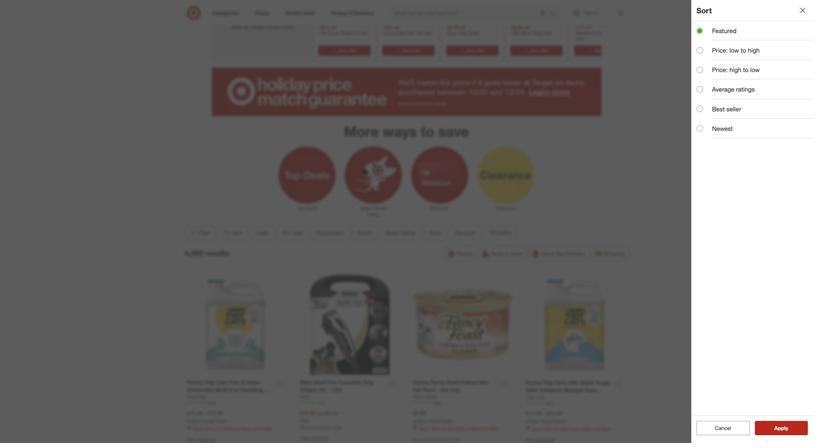Task type: locate. For each thing, give the bounding box(es) containing it.
save down $2.75 off busy dog treats
[[467, 48, 475, 53]]

high up price: high to low
[[748, 46, 760, 54]]

save offer for dog
[[531, 48, 549, 53]]

1 horizontal spatial food,
[[456, 426, 466, 431]]

save up ships in the bottom right of the page
[[420, 426, 430, 431]]

- inside $11.49 - $19.69 at baton rouge siegen
[[543, 410, 545, 417]]

pet inside button
[[282, 230, 290, 236]]

5 save offer from the left
[[594, 48, 613, 53]]

purina inside purina fancy feast flaked wet cat food - 3oz can
[[413, 379, 429, 386]]

3 offer from the left
[[477, 48, 485, 53]]

& inside "15% off arm & hammer cat litter"
[[393, 30, 396, 36]]

baton down odor
[[531, 419, 541, 424]]

circle down for
[[266, 23, 279, 30]]

purina inside purina tidy cats free & clean unscented multi-cat clumping litter
[[187, 379, 203, 386]]

-
[[328, 386, 330, 393], [437, 386, 439, 393], [204, 410, 206, 416], [543, 410, 545, 417]]

1 horizontal spatial dog
[[534, 30, 541, 36]]

offer down $2.75 off busy dog treats
[[477, 48, 485, 53]]

save 20% on pet food, treats and litter for $19.69
[[533, 426, 611, 432]]

and for purina fancy feast flaked wet cat food - 3oz can
[[480, 426, 488, 431]]

food, for baton
[[456, 426, 466, 431]]

20% down $11.49 - $19.89 at baton rouge siegen
[[205, 426, 214, 431]]

tough
[[596, 379, 611, 386]]

0 horizontal spatial shipping
[[197, 437, 215, 443]]

target right 12/24.
[[532, 78, 553, 88]]

1 price: from the top
[[713, 46, 728, 54]]

litter for purina tidy cats free & clean unscented multi-cat clumping litter
[[263, 426, 272, 431]]

purina fancy feast flaked wet cat food - 3oz can link
[[413, 379, 498, 394]]

shipping down $39.99 reg $50.99 sale when purchased online
[[310, 436, 328, 441]]

free shipping * for purina tidy cats with glade tough odor solutions multiple cats clumping litter
[[526, 437, 555, 443]]

deals right sort button
[[256, 230, 269, 236]]

can
[[451, 386, 461, 393]]

0 vertical spatial high
[[748, 46, 760, 54]]

wahl inside wahl quiet pro complete dog clipper kit - 12ct
[[300, 379, 312, 386]]

bone
[[522, 30, 532, 36]]

3 save offer button from the left
[[446, 46, 499, 56]]

off up food,
[[330, 25, 336, 30]]

save offer button for dog
[[510, 46, 563, 56]]

wahl
[[300, 379, 312, 386], [300, 394, 310, 399]]

free down when
[[300, 436, 309, 441]]

save offer
[[339, 48, 357, 53], [403, 48, 421, 53], [467, 48, 485, 53], [531, 48, 549, 53], [594, 48, 613, 53]]

tidy up solutions
[[544, 379, 554, 386]]

cat inside purina tidy cats free & clean unscented multi-cat clumping litter
[[230, 386, 238, 393]]

tidy cats for clumping
[[526, 394, 545, 400]]

0 horizontal spatial clumping
[[240, 386, 263, 393]]

1 horizontal spatial litter
[[358, 30, 368, 36]]

circle inside target circle offers for pets
[[265, 0, 298, 6]]

0 vertical spatial purchased
[[399, 87, 435, 97]]

0 horizontal spatial tidy cats
[[187, 394, 206, 399]]

fancy feast link
[[413, 394, 438, 400]]

$0.89 at baton rouge siegen
[[413, 410, 454, 423]]

1 vertical spatial low
[[751, 66, 760, 73]]

5 offer from the left
[[605, 48, 613, 53]]

price button
[[424, 226, 447, 240]]

- inside purina fancy feast flaked wet cat food - 3oz can
[[437, 386, 439, 393]]

save offer down 15% off benebone dog chew toys
[[594, 48, 613, 53]]

purina for odor
[[526, 379, 542, 386]]

0 horizontal spatial free shipping *
[[187, 437, 216, 443]]

2 price: from the top
[[713, 66, 728, 73]]

15% up benebone
[[576, 24, 585, 30]]

tidy cats link down unscented
[[187, 394, 206, 400]]

&
[[354, 30, 357, 36], [393, 30, 396, 36], [241, 379, 245, 386]]

purchased
[[399, 87, 435, 97], [311, 425, 330, 430]]

0 horizontal spatial baton
[[191, 419, 202, 423]]

off inside 15% off benebone dog chew toys
[[586, 24, 592, 30]]

None radio
[[697, 47, 704, 53], [697, 106, 704, 112], [697, 125, 704, 132], [697, 47, 704, 53], [697, 106, 704, 112], [697, 125, 704, 132]]

0 horizontal spatial $11.49
[[187, 410, 203, 416]]

some exclusions apply.
[[399, 101, 447, 106]]

0 horizontal spatial offers
[[223, 5, 255, 19]]

2 save offer button from the left
[[382, 46, 435, 56]]

1 horizontal spatial *
[[328, 436, 329, 441]]

1 vertical spatial pet
[[282, 230, 290, 236]]

0 horizontal spatial *
[[215, 437, 216, 443]]

target holiday price match guarantee image
[[212, 68, 602, 116]]

on for purina fancy feast flaked wet cat food - 3oz can
[[442, 426, 447, 431]]

1 vertical spatial to
[[744, 66, 749, 73]]

siegen for $11.49 - $19.69
[[555, 419, 567, 424]]

4 save offer button from the left
[[510, 46, 563, 56]]

1 horizontal spatial pet
[[448, 426, 455, 431]]

purina fancy feast flaked wet cat food - 3oz can image
[[413, 275, 513, 375], [413, 275, 513, 375]]

price: low to high
[[713, 46, 760, 54]]

dog right busy
[[459, 30, 467, 36]]

0 horizontal spatial &
[[241, 379, 245, 386]]

purina up unscented
[[187, 379, 203, 386]]

1 vertical spatial feast
[[427, 394, 438, 399]]

tidy up unscented
[[204, 379, 215, 386]]

- left 3oz
[[437, 386, 439, 393]]

purina tidy cats free & clean unscented multi-cat clumping litter image
[[187, 275, 287, 375], [187, 275, 287, 375]]

pet left type
[[282, 230, 290, 236]]

baton inside $11.49 - $19.89 at baton rouge siegen
[[191, 419, 202, 423]]

save 20% on pet food, treats and litter
[[194, 426, 272, 431], [420, 426, 498, 431], [533, 426, 611, 432]]

high down price: low to high
[[730, 66, 742, 73]]

1 horizontal spatial offers
[[281, 23, 294, 30]]

0 horizontal spatial high
[[730, 66, 742, 73]]

None radio
[[697, 27, 704, 34], [697, 67, 704, 73], [697, 86, 704, 93], [697, 27, 704, 34], [697, 67, 704, 73], [697, 86, 704, 93]]

siegen
[[215, 419, 228, 423], [441, 419, 454, 423], [555, 419, 567, 424]]

0 vertical spatial with
[[568, 379, 579, 386]]

0 horizontal spatial pet
[[282, 230, 290, 236]]

we'll match the price if it goes lower at target on items purchased between 10/22 and 12/24.
[[399, 78, 585, 97]]

20% up food,
[[320, 25, 329, 30]]

1 horizontal spatial clumping
[[526, 394, 550, 401]]

0 horizontal spatial feast
[[427, 394, 438, 399]]

& inside purina tidy cats free & clean unscented multi-cat clumping litter
[[241, 379, 245, 386]]

treats
[[340, 30, 353, 36]]

purina tidy cats free & clean unscented multi-cat clumping litter link
[[187, 379, 272, 400]]

offers up view
[[223, 5, 255, 19]]

2 horizontal spatial &
[[393, 30, 396, 36]]

off for milk-
[[524, 25, 530, 30]]

tidy inside purina tidy cats with glade tough odor solutions multiple cats clumping litter
[[544, 379, 554, 386]]

cats down unscented
[[197, 394, 206, 399]]

feast up can
[[447, 379, 460, 386]]

high
[[748, 46, 760, 54], [730, 66, 742, 73]]

food, up orders
[[456, 426, 466, 431]]

0 horizontal spatial with
[[432, 438, 440, 443]]

tidy cats link down odor
[[526, 394, 545, 400]]

clumping
[[240, 386, 263, 393], [526, 394, 550, 401]]

2 horizontal spatial food,
[[569, 426, 579, 432]]

offer for treats
[[477, 48, 485, 53]]

- inside wahl quiet pro complete dog clipper kit - 12ct
[[328, 386, 330, 393]]

0 horizontal spatial dog
[[459, 30, 467, 36]]

2 horizontal spatial shipping
[[536, 437, 554, 443]]

sort dialog
[[692, 0, 814, 443]]

rouge inside $11.49 - $19.89 at baton rouge siegen
[[203, 419, 214, 423]]

litter inside "15% off arm & hammer cat litter"
[[424, 30, 433, 36]]

food,
[[328, 30, 339, 36]]

circle
[[265, 0, 298, 6], [266, 23, 279, 30]]

baton for $11.49 - $19.69
[[531, 419, 541, 424]]

1 horizontal spatial tidy cats
[[526, 394, 545, 400]]

2 horizontal spatial baton
[[531, 419, 541, 424]]

treats for purina fancy feast flaked wet cat food - 3oz can
[[467, 426, 479, 431]]

price
[[429, 230, 441, 236]]

1 horizontal spatial cat
[[413, 386, 422, 393]]

benebone
[[576, 30, 597, 35]]

apply
[[775, 425, 789, 431]]

1 vertical spatial sort
[[232, 230, 242, 236]]

rouge down the $19.89
[[203, 419, 214, 423]]

treats down 3072 link
[[580, 426, 592, 432]]

wahl for wahl
[[300, 394, 310, 399]]

0 horizontal spatial deals
[[256, 230, 269, 236]]

fancy
[[431, 379, 445, 386], [413, 394, 425, 399]]

flaked
[[462, 379, 478, 386]]

0 horizontal spatial food,
[[230, 426, 240, 431]]

litter for purina tidy cats with glade tough odor solutions multiple cats clumping litter
[[602, 426, 611, 432]]

offer for dog
[[541, 48, 549, 53]]

save offer down treats
[[339, 48, 357, 53]]

dog for treats
[[459, 30, 467, 36]]

purchased up some exclusions apply.
[[399, 87, 435, 97]]

2 horizontal spatial free shipping *
[[526, 437, 555, 443]]

treats down 2059 link
[[241, 426, 253, 431]]

0 horizontal spatial purchased
[[311, 425, 330, 430]]

0 horizontal spatial purina
[[187, 379, 203, 386]]

dog inside $2.75 off busy dog treats
[[459, 30, 467, 36]]

1 horizontal spatial purina
[[413, 379, 429, 386]]

save offer button for hammer
[[382, 46, 435, 56]]

food, down 2059 link
[[230, 426, 240, 431]]

$19.89
[[208, 410, 223, 416]]

1 offer from the left
[[349, 48, 357, 53]]

to up price: high to low
[[741, 46, 747, 54]]

goes
[[485, 78, 501, 88]]

featured
[[713, 27, 737, 34]]

cat up fancy feast
[[413, 386, 422, 393]]

1 horizontal spatial pet
[[320, 30, 327, 36]]

circle™
[[373, 205, 388, 211]]

$11.49 inside $11.49 - $19.89 at baton rouge siegen
[[187, 410, 203, 416]]

pet for $19.69
[[561, 426, 568, 432]]

orders
[[448, 438, 459, 443]]

dog for chew
[[598, 30, 606, 35]]

1 horizontal spatial &
[[354, 30, 357, 36]]

guest
[[385, 230, 399, 236]]

on down $19.69
[[555, 426, 560, 432]]

and inside we'll match the price if it goes lower at target on items purchased between 10/22 and 12/24.
[[491, 87, 503, 97]]

1345 link
[[413, 400, 513, 406]]

1 vertical spatial deals
[[256, 230, 269, 236]]

5 save offer button from the left
[[574, 46, 627, 56]]

siegen inside $11.49 - $19.89 at baton rouge siegen
[[215, 419, 228, 423]]

clearance
[[496, 205, 517, 211]]

1 horizontal spatial with
[[568, 379, 579, 386]]

free down $11.49 - $19.69 at baton rouge siegen at the bottom right
[[526, 437, 535, 443]]

at
[[524, 78, 530, 88], [187, 419, 190, 423], [413, 419, 416, 423], [526, 419, 530, 424]]

purchased down reg
[[311, 425, 330, 430]]

15% inside "15% off arm & hammer cat litter"
[[384, 25, 393, 30]]

apply.
[[435, 101, 447, 106]]

litter inside the 20% off pet food, treats & litter
[[358, 30, 368, 36]]

0 vertical spatial to
[[741, 46, 747, 54]]

baton down $0.89
[[418, 419, 428, 423]]

clumping down clean
[[240, 386, 263, 393]]

1 horizontal spatial siegen
[[441, 419, 454, 423]]

rouge down 1345
[[429, 419, 440, 423]]

0 vertical spatial circle
[[265, 0, 298, 6]]

deals inside button
[[256, 230, 269, 236]]

- left the $19.89
[[204, 410, 206, 416]]

1 horizontal spatial sort
[[697, 6, 712, 15]]

top deals link
[[274, 145, 340, 211]]

brand
[[358, 230, 372, 236]]

pet for baton
[[448, 426, 455, 431]]

dog inside 15% off benebone dog chew toys
[[598, 30, 606, 35]]

save offer button down 15% off benebone dog chew toys
[[574, 46, 627, 56]]

free
[[229, 379, 240, 386], [300, 436, 309, 441], [187, 437, 196, 443], [526, 437, 535, 443]]

rouge for $11.49 - $19.89
[[203, 419, 214, 423]]

2 cat from the left
[[413, 386, 422, 393]]

0 horizontal spatial 15%
[[384, 25, 393, 30]]

litter right treats
[[358, 30, 368, 36]]

wahl up clipper
[[300, 379, 312, 386]]

off inside "15% off arm & hammer cat litter"
[[394, 25, 400, 30]]

more
[[344, 123, 379, 140]]

purina up "food"
[[413, 379, 429, 386]]

low up price: high to low
[[730, 46, 740, 54]]

baton down unscented
[[191, 419, 202, 423]]

newest
[[713, 125, 733, 132]]

cat
[[230, 386, 238, 393], [413, 386, 422, 393]]

0 vertical spatial sort
[[697, 6, 712, 15]]

to up ratings
[[744, 66, 749, 73]]

at inside $0.89 at baton rouge siegen
[[413, 419, 416, 423]]

save offer for treats
[[467, 48, 485, 53]]

10/22
[[469, 87, 489, 97]]

target up offers
[[360, 205, 372, 211]]

purina fancy feast flaked wet cat food - 3oz can
[[413, 379, 489, 393]]

2 wahl from the top
[[300, 394, 310, 399]]

on down the $19.89
[[215, 426, 221, 431]]

litter
[[358, 30, 368, 36], [187, 394, 200, 400], [551, 394, 564, 401]]

cat inside purina fancy feast flaked wet cat food - 3oz can
[[413, 386, 422, 393]]

2 vertical spatial to
[[421, 123, 435, 140]]

treats down what can we help you find? suggestions appear below "search box"
[[468, 30, 480, 36]]

treats down 1345 link
[[467, 426, 479, 431]]

1 horizontal spatial baton
[[418, 419, 428, 423]]

cat up 2059 link
[[230, 386, 238, 393]]

20% up only ships with $35 orders
[[431, 426, 440, 431]]

to left 'save'
[[421, 123, 435, 140]]

litter down unscented
[[187, 394, 200, 400]]

1 horizontal spatial purchased
[[399, 87, 435, 97]]

2 horizontal spatial save 20% on pet food, treats and litter
[[533, 426, 611, 432]]

4 save offer from the left
[[531, 48, 549, 53]]

1 horizontal spatial feast
[[447, 379, 460, 386]]

0 horizontal spatial pet
[[222, 426, 229, 431]]

view all target circle offers
[[231, 23, 294, 30]]

0 vertical spatial deals
[[306, 205, 317, 211]]

1 save offer from the left
[[339, 48, 357, 53]]

2 offer from the left
[[413, 48, 421, 53]]

off inside $0.50 off milk-bone dog treat
[[524, 25, 530, 30]]

tidy cats link for clumping
[[526, 394, 545, 400]]

0 horizontal spatial litter
[[187, 394, 200, 400]]

feast
[[447, 379, 460, 386], [427, 394, 438, 399]]

1 wahl from the top
[[300, 379, 312, 386]]

0 vertical spatial wahl
[[300, 379, 312, 386]]

20% down $11.49 - $19.69 at baton rouge siegen at the bottom right
[[544, 426, 553, 432]]

price: up the average
[[713, 66, 728, 73]]

purina up odor
[[526, 379, 542, 386]]

view
[[231, 23, 242, 30]]

fancy inside purina fancy feast flaked wet cat food - 3oz can
[[431, 379, 445, 386]]

wahl quiet pro complete dog clipper kit - 12ct image
[[300, 275, 400, 375], [300, 275, 400, 375]]

siegen inside $11.49 - $19.69 at baton rouge siegen
[[555, 419, 567, 424]]

circle up view all target circle offers
[[265, 0, 298, 6]]

offer
[[349, 48, 357, 53], [413, 48, 421, 53], [477, 48, 485, 53], [541, 48, 549, 53], [605, 48, 613, 53]]

* for purina tidy cats free & clean unscented multi-cat clumping litter
[[215, 437, 216, 443]]

2 horizontal spatial litter
[[551, 394, 564, 401]]

rouge inside $11.49 - $19.69 at baton rouge siegen
[[542, 419, 553, 424]]

1 vertical spatial clumping
[[526, 394, 550, 401]]

at inside $11.49 - $19.89 at baton rouge siegen
[[187, 419, 190, 423]]

clumping inside purina tidy cats with glade tough odor solutions multiple cats clumping litter
[[526, 394, 550, 401]]

$11.49 inside $11.49 - $19.69 at baton rouge siegen
[[526, 410, 542, 417]]

save
[[439, 123, 469, 140]]

items
[[566, 78, 585, 88]]

2 horizontal spatial *
[[554, 437, 555, 443]]

0 vertical spatial low
[[730, 46, 740, 54]]

ways
[[383, 123, 417, 140]]

2 horizontal spatial purina
[[526, 379, 542, 386]]

at inside $11.49 - $19.69 at baton rouge siegen
[[526, 419, 530, 424]]

siegen up $35
[[441, 419, 454, 423]]

1 horizontal spatial rouge
[[429, 419, 440, 423]]

tidy cats
[[187, 394, 206, 399], [526, 394, 545, 400]]

1 horizontal spatial 15%
[[576, 24, 585, 30]]

fpo/apo
[[489, 230, 512, 236]]

$11.49 left $19.69
[[526, 410, 542, 417]]

wahl down clipper
[[300, 394, 310, 399]]

baton inside $11.49 - $19.69 at baton rouge siegen
[[531, 419, 541, 424]]

off up bone
[[524, 25, 530, 30]]

guest rating
[[385, 230, 416, 236]]

15% inside 15% off benebone dog chew toys
[[576, 24, 585, 30]]

save offer button down treats
[[318, 46, 371, 56]]

1 vertical spatial purchased
[[311, 425, 330, 430]]

off for arm
[[394, 25, 400, 30]]

save offer button
[[318, 46, 371, 56], [382, 46, 435, 56], [446, 46, 499, 56], [510, 46, 563, 56], [574, 46, 627, 56]]

0 vertical spatial pet
[[320, 30, 327, 36]]

offers
[[223, 5, 255, 19], [281, 23, 294, 30]]

0 vertical spatial feast
[[447, 379, 460, 386]]

0 horizontal spatial sort
[[232, 230, 242, 236]]

only
[[413, 438, 421, 443]]

0 horizontal spatial fancy
[[413, 394, 425, 399]]

& left clean
[[241, 379, 245, 386]]

20% for purina tidy cats free & clean unscented multi-cat clumping litter
[[205, 426, 214, 431]]

$11.49
[[187, 410, 203, 416], [526, 410, 542, 417]]

offer for treats
[[349, 48, 357, 53]]

target up all
[[227, 0, 262, 6]]

day
[[556, 250, 565, 257]]

2 horizontal spatial pet
[[561, 426, 568, 432]]

save down 15% off benebone dog chew toys
[[594, 48, 603, 53]]

4 offer from the left
[[541, 48, 549, 53]]

save offer for chew
[[594, 48, 613, 53]]

delivery
[[567, 250, 585, 257]]

offer down chew
[[605, 48, 613, 53]]

at inside we'll match the price if it goes lower at target on items purchased between 10/22 and 12/24.
[[524, 78, 530, 88]]

save offer button down hammer
[[382, 46, 435, 56]]

off up hammer
[[394, 25, 400, 30]]

department
[[316, 230, 344, 236]]

siegen down $19.69
[[555, 419, 567, 424]]

save offer button down bone
[[510, 46, 563, 56]]

2 horizontal spatial siegen
[[555, 419, 567, 424]]

0 horizontal spatial cat
[[230, 386, 238, 393]]

save down $11.49 - $19.69 at baton rouge siegen at the bottom right
[[533, 426, 543, 432]]

0 vertical spatial fancy
[[431, 379, 445, 386]]

litter down solutions
[[551, 394, 564, 401]]

shipping down $11.49 - $19.69 at baton rouge siegen at the bottom right
[[536, 437, 554, 443]]

top deals
[[297, 205, 317, 211]]

solutions
[[540, 387, 563, 393]]

save 20% on pet food, treats and litter up orders
[[420, 426, 498, 431]]

to for save
[[421, 123, 435, 140]]

0 horizontal spatial save 20% on pet food, treats and litter
[[194, 426, 272, 431]]

1 horizontal spatial shipping
[[310, 436, 328, 441]]

busy
[[448, 30, 458, 36]]

tidy cats link
[[187, 394, 206, 400], [526, 394, 545, 400]]

1 vertical spatial wahl
[[300, 394, 310, 399]]

off inside $2.75 off busy dog treats
[[460, 25, 466, 30]]

1 horizontal spatial save 20% on pet food, treats and litter
[[420, 426, 498, 431]]

save offer button for treats
[[318, 46, 371, 56]]

offer down treat
[[541, 48, 549, 53]]

litter for purina fancy feast flaked wet cat food - 3oz can
[[489, 426, 498, 431]]

2 save offer from the left
[[403, 48, 421, 53]]

with inside purina tidy cats with glade tough odor solutions multiple cats clumping litter
[[568, 379, 579, 386]]

on up $35
[[442, 426, 447, 431]]

1 horizontal spatial fancy
[[431, 379, 445, 386]]

0 vertical spatial offers
[[223, 5, 255, 19]]

0 vertical spatial clumping
[[240, 386, 263, 393]]

0 horizontal spatial tidy cats link
[[187, 394, 206, 400]]

$35
[[441, 438, 447, 443]]

deals right top
[[306, 205, 317, 211]]

purina inside purina tidy cats with glade tough odor solutions multiple cats clumping litter
[[526, 379, 542, 386]]

off right $2.75
[[460, 25, 466, 30]]

on left the items
[[555, 78, 564, 88]]

1 horizontal spatial deals
[[306, 205, 317, 211]]

more
[[552, 87, 571, 97]]

free down $11.49 - $19.89 at baton rouge siegen
[[187, 437, 196, 443]]

sort inside dialog
[[697, 6, 712, 15]]

offer for hammer
[[413, 48, 421, 53]]

food, down 3072 link
[[569, 426, 579, 432]]

chew
[[607, 30, 618, 35]]

search
[[547, 10, 563, 17]]

save offer down treat
[[531, 48, 549, 53]]

0 vertical spatial price:
[[713, 46, 728, 54]]

1 vertical spatial price:
[[713, 66, 728, 73]]

purina tidy cats with glade tough odor solutions multiple cats clumping litter
[[526, 379, 611, 401]]

with up the multiple
[[568, 379, 579, 386]]

clumping inside purina tidy cats free & clean unscented multi-cat clumping litter
[[240, 386, 263, 393]]

save down hammer
[[403, 48, 411, 53]]

fancy feast
[[413, 394, 438, 399]]

$11.49 left the $19.89
[[187, 410, 203, 416]]

best
[[713, 105, 725, 113]]

15% for arm
[[384, 25, 393, 30]]

purina tidy cats with glade tough odor solutions multiple cats clumping litter image
[[526, 275, 627, 375], [526, 275, 627, 375]]

milk-
[[512, 30, 522, 36]]

1 save offer button from the left
[[318, 46, 371, 56]]

0 horizontal spatial low
[[730, 46, 740, 54]]

purina tidy cats free & clean unscented multi-cat clumping litter
[[187, 379, 263, 400]]

same day delivery
[[541, 250, 585, 257]]

pet
[[320, 30, 327, 36], [282, 230, 290, 236]]

1 horizontal spatial low
[[751, 66, 760, 73]]

on for purina tidy cats free & clean unscented multi-cat clumping litter
[[215, 426, 221, 431]]

shipping for purina tidy cats free & clean unscented multi-cat clumping litter
[[197, 437, 215, 443]]

pet down $19.69
[[561, 426, 568, 432]]

2 horizontal spatial rouge
[[542, 419, 553, 424]]

save offer down hammer
[[403, 48, 421, 53]]

20% for purina tidy cats with glade tough odor solutions multiple cats clumping litter
[[544, 426, 553, 432]]

1 cat from the left
[[230, 386, 238, 393]]

0 horizontal spatial siegen
[[215, 419, 228, 423]]

1 vertical spatial high
[[730, 66, 742, 73]]

off inside the 20% off pet food, treats & litter
[[330, 25, 336, 30]]

pet left food,
[[320, 30, 327, 36]]

learn more
[[529, 87, 571, 97]]

1 vertical spatial with
[[432, 438, 440, 443]]

sort
[[697, 6, 712, 15], [232, 230, 242, 236]]

0 horizontal spatial rouge
[[203, 419, 214, 423]]

target inside target circle™ offers
[[360, 205, 372, 211]]

seller
[[727, 105, 742, 113]]

average
[[713, 86, 735, 93]]

3 save offer from the left
[[467, 48, 485, 53]]

shop in store button
[[479, 246, 527, 261]]

pet for $19.89
[[222, 426, 229, 431]]

2 horizontal spatial dog
[[598, 30, 606, 35]]

free up multi-
[[229, 379, 240, 386]]

it
[[478, 78, 482, 88]]

1 horizontal spatial tidy cats link
[[526, 394, 545, 400]]

off for busy
[[460, 25, 466, 30]]

clipper
[[300, 386, 318, 393]]



Task type: describe. For each thing, give the bounding box(es) containing it.
cats down glade
[[586, 387, 597, 393]]

feast inside purina fancy feast flaked wet cat food - 3oz can
[[447, 379, 460, 386]]

only ships with $35 orders
[[413, 438, 459, 443]]

odor
[[526, 387, 538, 393]]

2059
[[207, 400, 216, 405]]

$39.99
[[300, 410, 316, 416]]

the
[[440, 78, 451, 88]]

free shipping * for purina tidy cats free & clean unscented multi-cat clumping litter
[[187, 437, 216, 443]]

filter button
[[185, 226, 215, 240]]

ships
[[422, 438, 431, 443]]

save down treats
[[339, 48, 347, 53]]

and for purina tidy cats free & clean unscented multi-cat clumping litter
[[254, 426, 262, 431]]

save offer for treats
[[339, 48, 357, 53]]

tidy cats for litter
[[187, 394, 206, 399]]

online
[[331, 425, 341, 430]]

offers
[[367, 212, 380, 217]]

siegen for $11.49 - $19.89
[[215, 419, 228, 423]]

sale
[[300, 417, 309, 423]]

clearance link
[[473, 145, 540, 211]]

some
[[399, 101, 411, 106]]

siegen inside $0.89 at baton rouge siegen
[[441, 419, 454, 423]]

43 link
[[300, 400, 400, 406]]

redcard™ link
[[407, 145, 473, 211]]

rouge for $11.49 - $19.69
[[542, 419, 553, 424]]

$39.99 reg $50.99 sale when purchased online
[[300, 410, 341, 430]]

3072 link
[[526, 400, 627, 406]]

1 horizontal spatial high
[[748, 46, 760, 54]]

litter inside purina tidy cats free & clean unscented multi-cat clumping litter
[[187, 394, 200, 400]]

match
[[417, 78, 438, 88]]

save 20% on pet food, treats and litter for baton
[[420, 426, 498, 431]]

treats for purina tidy cats free & clean unscented multi-cat clumping litter
[[241, 426, 253, 431]]

tidy inside purina tidy cats free & clean unscented multi-cat clumping litter
[[204, 379, 215, 386]]

1 vertical spatial fancy
[[413, 394, 425, 399]]

dog
[[364, 379, 374, 386]]

target inside we'll match the price if it goes lower at target on items purchased between 10/22 and 12/24.
[[532, 78, 553, 88]]

shipping for purina tidy cats with glade tough odor solutions multiple cats clumping litter
[[536, 437, 554, 443]]

tidy down odor
[[526, 394, 535, 400]]

tidy cats link for litter
[[187, 394, 206, 400]]

- inside $11.49 - $19.89 at baton rouge siegen
[[204, 410, 206, 416]]

save offer for hammer
[[403, 48, 421, 53]]

treats inside $2.75 off busy dog treats
[[468, 30, 480, 36]]

cats inside purina tidy cats free & clean unscented multi-cat clumping litter
[[216, 379, 228, 386]]

dog inside $0.50 off milk-bone dog treat
[[534, 30, 541, 36]]

kit
[[320, 386, 326, 393]]

multi-
[[215, 386, 230, 393]]

treat
[[543, 30, 552, 36]]

save 20% on pet food, treats and litter for $19.89
[[194, 426, 272, 431]]

cat
[[416, 30, 423, 36]]

pet type button
[[277, 226, 308, 240]]

purina for food
[[413, 379, 429, 386]]

cancel button
[[697, 421, 750, 435]]

20% for purina fancy feast flaked wet cat food - 3oz can
[[431, 426, 440, 431]]

on inside we'll match the price if it goes lower at target on items purchased between 10/22 and 12/24.
[[555, 78, 564, 88]]

guest rating button
[[380, 226, 421, 240]]

12/24.
[[506, 87, 527, 97]]

litter inside purina tidy cats with glade tough odor solutions multiple cats clumping litter
[[551, 394, 564, 401]]

free inside purina tidy cats free & clean unscented multi-cat clumping litter
[[229, 379, 240, 386]]

quiet
[[314, 379, 327, 386]]

food, for $19.89
[[230, 426, 240, 431]]

filter
[[199, 230, 210, 236]]

and for purina tidy cats with glade tough odor solutions multiple cats clumping litter
[[593, 426, 601, 432]]

offers inside target circle offers for pets
[[223, 5, 255, 19]]

cancel
[[715, 425, 732, 431]]

purchased inside $39.99 reg $50.99 sale when purchased online
[[311, 425, 330, 430]]

price: high to low
[[713, 66, 760, 73]]

* for purina tidy cats with glade tough odor solutions multiple cats clumping litter
[[554, 437, 555, 443]]

clean
[[246, 379, 261, 386]]

search button
[[547, 6, 563, 21]]

off for benebone
[[586, 24, 592, 30]]

save down bone
[[531, 48, 539, 53]]

20% inside the 20% off pet food, treats & litter
[[320, 25, 329, 30]]

cats down odor
[[536, 394, 545, 400]]

average ratings
[[713, 86, 755, 93]]

ratings
[[737, 86, 755, 93]]

purchased inside we'll match the price if it goes lower at target on items purchased between 10/22 and 12/24.
[[399, 87, 435, 97]]

wahl for wahl quiet pro complete dog clipper kit - 12ct
[[300, 379, 312, 386]]

tidy down unscented
[[187, 394, 196, 399]]

wet
[[479, 379, 489, 386]]

43
[[320, 400, 325, 405]]

in
[[505, 250, 509, 257]]

1 vertical spatial circle
[[266, 23, 279, 30]]

purina tidy cats with glade tough odor solutions multiple cats clumping litter link
[[526, 379, 611, 401]]

offer for chew
[[605, 48, 613, 53]]

more ways to save
[[344, 123, 469, 140]]

$50.99
[[325, 410, 338, 416]]

price: for price: high to low
[[713, 66, 728, 73]]

15% for benebone
[[576, 24, 585, 30]]

exclusions
[[412, 101, 434, 106]]

sort inside button
[[232, 230, 242, 236]]

$11.49 for $11.49 - $19.69
[[526, 410, 542, 417]]

rouge inside $0.89 at baton rouge siegen
[[429, 419, 440, 423]]

$19.69
[[547, 410, 562, 417]]

we'll
[[399, 78, 415, 88]]

$2.75 off busy dog treats
[[448, 25, 480, 36]]

multiple
[[565, 387, 584, 393]]

discount button
[[449, 226, 481, 240]]

wahl quiet pro complete dog clipper kit - 12ct
[[300, 379, 374, 393]]

shop in store
[[492, 250, 522, 257]]

$11.49 for $11.49 - $19.89
[[187, 410, 203, 416]]

$0.50
[[512, 25, 523, 30]]

$0.50 off milk-bone dog treat
[[512, 25, 552, 36]]

pro
[[328, 379, 337, 386]]

brand button
[[352, 226, 377, 240]]

& inside the 20% off pet food, treats & litter
[[354, 30, 357, 36]]

if
[[472, 78, 476, 88]]

target inside target circle offers for pets
[[227, 0, 262, 6]]

1 horizontal spatial free shipping *
[[300, 436, 329, 441]]

redcard™
[[430, 205, 450, 211]]

to for low
[[744, 66, 749, 73]]

pickup button
[[445, 246, 477, 261]]

discount
[[455, 230, 476, 236]]

between
[[437, 87, 467, 97]]

same
[[541, 250, 555, 257]]

pickup
[[457, 250, 473, 257]]

2059 link
[[187, 400, 287, 406]]

on for purina tidy cats with glade tough odor solutions multiple cats clumping litter
[[555, 426, 560, 432]]

to for high
[[741, 46, 747, 54]]

pet inside the 20% off pet food, treats & litter
[[320, 30, 327, 36]]

off for pet
[[330, 25, 336, 30]]

pet type
[[282, 230, 303, 236]]

1 vertical spatial offers
[[281, 23, 294, 30]]

apply button
[[755, 421, 808, 435]]

all
[[244, 23, 249, 30]]

What can we help you find? suggestions appear below search field
[[390, 6, 552, 20]]

target circle™ offers
[[360, 205, 388, 217]]

learn
[[529, 87, 550, 97]]

save down $11.49 - $19.89 at baton rouge siegen
[[194, 426, 204, 431]]

4,292
[[185, 248, 203, 257]]

1345
[[433, 400, 442, 405]]

cats up solutions
[[555, 379, 567, 386]]

baton inside $0.89 at baton rouge siegen
[[418, 419, 428, 423]]

shipping button
[[592, 246, 629, 261]]

20% off pet food, treats & litter
[[320, 25, 368, 36]]

baton for $11.49 - $19.89
[[191, 419, 202, 423]]

purina for unscented
[[187, 379, 203, 386]]

treats for purina tidy cats with glade tough odor solutions multiple cats clumping litter
[[580, 426, 592, 432]]

food, for $19.69
[[569, 426, 579, 432]]

save offer button for chew
[[574, 46, 627, 56]]

target circle offers for pets
[[223, 0, 302, 19]]

save offer button for treats
[[446, 46, 499, 56]]

price: for price: low to high
[[713, 46, 728, 54]]

toys
[[576, 36, 584, 41]]

same day delivery button
[[529, 246, 590, 261]]

target right all
[[250, 23, 264, 30]]



Task type: vqa. For each thing, say whether or not it's contained in the screenshot.
The Same Day Delivery button
yes



